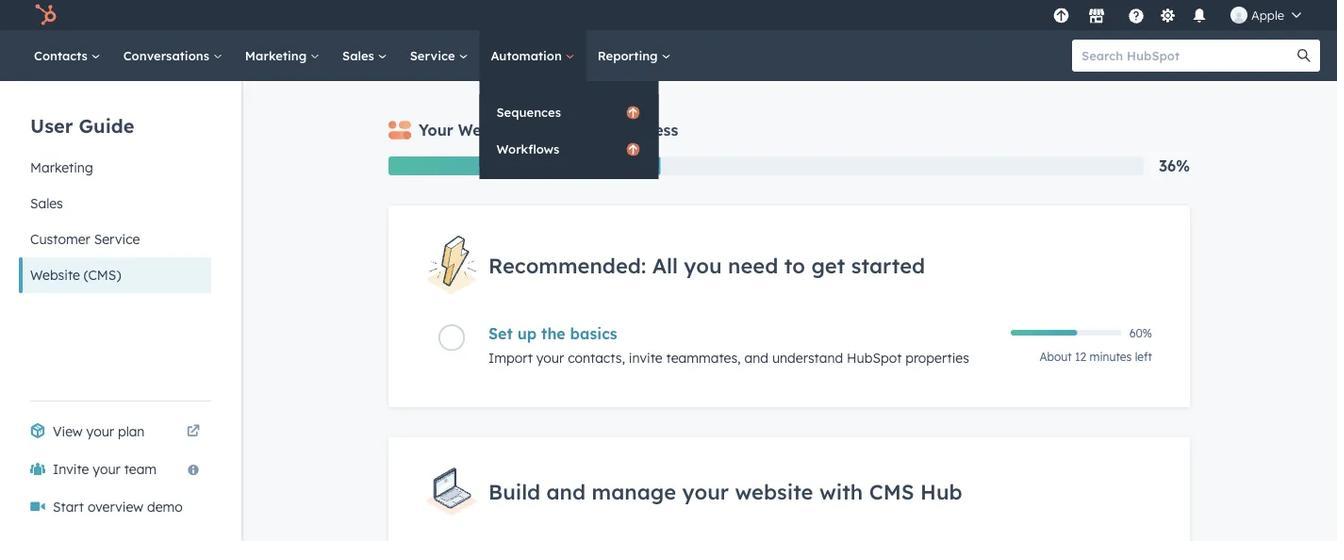 Task type: vqa. For each thing, say whether or not it's contained in the screenshot.
3rd Press to sort. ELEMENT from the left
no



Task type: describe. For each thing, give the bounding box(es) containing it.
hubspot image
[[34, 4, 57, 26]]

apple menu
[[1048, 0, 1315, 30]]

start
[[53, 499, 84, 516]]

60%
[[1130, 326, 1153, 340]]

set up the basics button
[[489, 325, 1000, 344]]

user guide views element
[[19, 81, 211, 293]]

build and manage your website with cms hub
[[489, 479, 963, 505]]

cms
[[870, 479, 915, 505]]

customer service
[[30, 231, 140, 248]]

contacts link
[[23, 30, 112, 81]]

0 vertical spatial service
[[410, 48, 459, 63]]

automation menu
[[480, 81, 659, 179]]

sales button
[[19, 186, 211, 222]]

conversations
[[123, 48, 213, 63]]

36%
[[1159, 157, 1191, 175]]

service link
[[399, 30, 480, 81]]

notifications image
[[1192, 8, 1209, 25]]

0 vertical spatial website
[[458, 121, 518, 140]]

started
[[852, 252, 926, 278]]

start overview demo
[[53, 499, 183, 516]]

build
[[489, 479, 541, 505]]

marketing inside button
[[30, 159, 93, 176]]

view your plan
[[53, 424, 145, 440]]

apple
[[1252, 7, 1285, 23]]

you
[[684, 252, 722, 278]]

reporting link
[[587, 30, 683, 81]]

marketing inside "link"
[[245, 48, 310, 63]]

demo
[[147, 499, 183, 516]]

sequences link
[[480, 94, 659, 130]]

your
[[419, 121, 454, 140]]

your website (cms) tools progress
[[419, 121, 679, 140]]

view
[[53, 424, 83, 440]]

team
[[124, 461, 157, 478]]

start overview demo link
[[19, 489, 211, 526]]

sales link
[[331, 30, 399, 81]]

hubspot
[[847, 350, 902, 367]]

import
[[489, 350, 533, 367]]

link opens in a new window image
[[187, 425, 200, 439]]

1 horizontal spatial (cms)
[[523, 121, 567, 140]]

properties
[[906, 350, 970, 367]]

all
[[653, 252, 678, 278]]

your inside set up the basics import your contacts, invite teammates, and understand hubspot properties
[[537, 350, 564, 367]]

website (cms) button
[[19, 258, 211, 293]]

upgrade link
[[1050, 5, 1074, 25]]

about 12 minutes left
[[1040, 350, 1153, 364]]

understand
[[773, 350, 844, 367]]

get
[[812, 252, 846, 278]]

and inside set up the basics import your contacts, invite teammates, and understand hubspot properties
[[745, 350, 769, 367]]

[object object] complete progress bar
[[1011, 330, 1078, 336]]

settings image
[[1160, 8, 1177, 25]]

workflows
[[497, 141, 560, 157]]

bob builder image
[[1231, 7, 1248, 24]]

set
[[489, 325, 513, 344]]

sequences
[[497, 104, 561, 120]]

invite your team
[[53, 461, 157, 478]]

your left website
[[683, 479, 729, 505]]

about
[[1040, 350, 1072, 364]]

contacts,
[[568, 350, 625, 367]]

link opens in a new window image
[[187, 421, 200, 443]]

hubspot link
[[23, 4, 71, 26]]

service inside button
[[94, 231, 140, 248]]



Task type: locate. For each thing, give the bounding box(es) containing it.
recommended: all you need to get started
[[489, 252, 926, 278]]

(cms) inside button
[[84, 267, 121, 283]]

left
[[1136, 350, 1153, 364]]

1 vertical spatial and
[[547, 479, 586, 505]]

marketing down user
[[30, 159, 93, 176]]

set up the basics import your contacts, invite teammates, and understand hubspot properties
[[489, 325, 970, 367]]

teammates,
[[667, 350, 741, 367]]

and right the build
[[547, 479, 586, 505]]

reporting
[[598, 48, 662, 63]]

marketing
[[245, 48, 310, 63], [30, 159, 93, 176]]

website down "customer"
[[30, 267, 80, 283]]

guide
[[79, 114, 134, 137]]

marketplaces image
[[1089, 8, 1106, 25]]

service right sales link
[[410, 48, 459, 63]]

1 vertical spatial website
[[30, 267, 80, 283]]

0 horizontal spatial website
[[30, 267, 80, 283]]

apple button
[[1220, 0, 1313, 30]]

search button
[[1289, 40, 1321, 72]]

user
[[30, 114, 73, 137]]

customer
[[30, 231, 90, 248]]

help button
[[1121, 0, 1153, 30]]

contacts
[[34, 48, 91, 63]]

your down the
[[537, 350, 564, 367]]

marketing link
[[234, 30, 331, 81]]

up
[[518, 325, 537, 344]]

minutes
[[1090, 350, 1132, 364]]

overview
[[88, 499, 143, 516]]

0 horizontal spatial and
[[547, 479, 586, 505]]

website inside button
[[30, 267, 80, 283]]

and
[[745, 350, 769, 367], [547, 479, 586, 505]]

0 horizontal spatial service
[[94, 231, 140, 248]]

your left plan
[[86, 424, 114, 440]]

1 vertical spatial marketing
[[30, 159, 93, 176]]

progress
[[613, 121, 679, 140]]

notifications button
[[1184, 0, 1216, 30]]

search image
[[1298, 49, 1311, 62]]

sales
[[343, 48, 378, 63], [30, 195, 63, 212]]

your
[[537, 350, 564, 367], [86, 424, 114, 440], [93, 461, 121, 478], [683, 479, 729, 505]]

1 vertical spatial sales
[[30, 195, 63, 212]]

automation
[[491, 48, 566, 63]]

tools
[[572, 121, 608, 140]]

workflows link
[[480, 131, 659, 167]]

0 vertical spatial sales
[[343, 48, 378, 63]]

user guide
[[30, 114, 134, 137]]

your left team
[[93, 461, 121, 478]]

with
[[820, 479, 863, 505]]

(cms) down customer service button on the top of the page
[[84, 267, 121, 283]]

(cms)
[[523, 121, 567, 140], [84, 267, 121, 283]]

1 vertical spatial service
[[94, 231, 140, 248]]

invite
[[629, 350, 663, 367]]

1 horizontal spatial and
[[745, 350, 769, 367]]

help image
[[1128, 8, 1145, 25]]

basics
[[570, 325, 618, 344]]

website
[[735, 479, 814, 505]]

your website (cms) tools progress progress bar
[[389, 157, 661, 175]]

marketing left sales link
[[245, 48, 310, 63]]

Search HubSpot search field
[[1073, 40, 1304, 72]]

0 vertical spatial and
[[745, 350, 769, 367]]

1 horizontal spatial service
[[410, 48, 459, 63]]

invite
[[53, 461, 89, 478]]

recommended:
[[489, 252, 646, 278]]

settings link
[[1157, 5, 1180, 25]]

customer service button
[[19, 222, 211, 258]]

and down set up the basics button
[[745, 350, 769, 367]]

12
[[1076, 350, 1087, 364]]

0 horizontal spatial sales
[[30, 195, 63, 212]]

(cms) down sequences
[[523, 121, 567, 140]]

marketing button
[[19, 150, 211, 186]]

sales up "customer"
[[30, 195, 63, 212]]

the
[[542, 325, 566, 344]]

conversations link
[[112, 30, 234, 81]]

1 horizontal spatial website
[[458, 121, 518, 140]]

sales right marketing "link"
[[343, 48, 378, 63]]

1 horizontal spatial sales
[[343, 48, 378, 63]]

service
[[410, 48, 459, 63], [94, 231, 140, 248]]

1 vertical spatial (cms)
[[84, 267, 121, 283]]

hub
[[921, 479, 963, 505]]

0 horizontal spatial marketing
[[30, 159, 93, 176]]

your inside button
[[93, 461, 121, 478]]

invite your team button
[[19, 451, 211, 489]]

automation link
[[480, 30, 587, 81]]

0 vertical spatial (cms)
[[523, 121, 567, 140]]

view your plan link
[[19, 413, 211, 451]]

website (cms)
[[30, 267, 121, 283]]

website up workflows
[[458, 121, 518, 140]]

manage
[[592, 479, 677, 505]]

0 horizontal spatial (cms)
[[84, 267, 121, 283]]

need
[[728, 252, 779, 278]]

website
[[458, 121, 518, 140], [30, 267, 80, 283]]

plan
[[118, 424, 145, 440]]

service down sales button
[[94, 231, 140, 248]]

0 vertical spatial marketing
[[245, 48, 310, 63]]

1 horizontal spatial marketing
[[245, 48, 310, 63]]

sales inside button
[[30, 195, 63, 212]]

upgrade image
[[1053, 8, 1070, 25]]

to
[[785, 252, 806, 278]]

marketplaces button
[[1077, 0, 1117, 30]]



